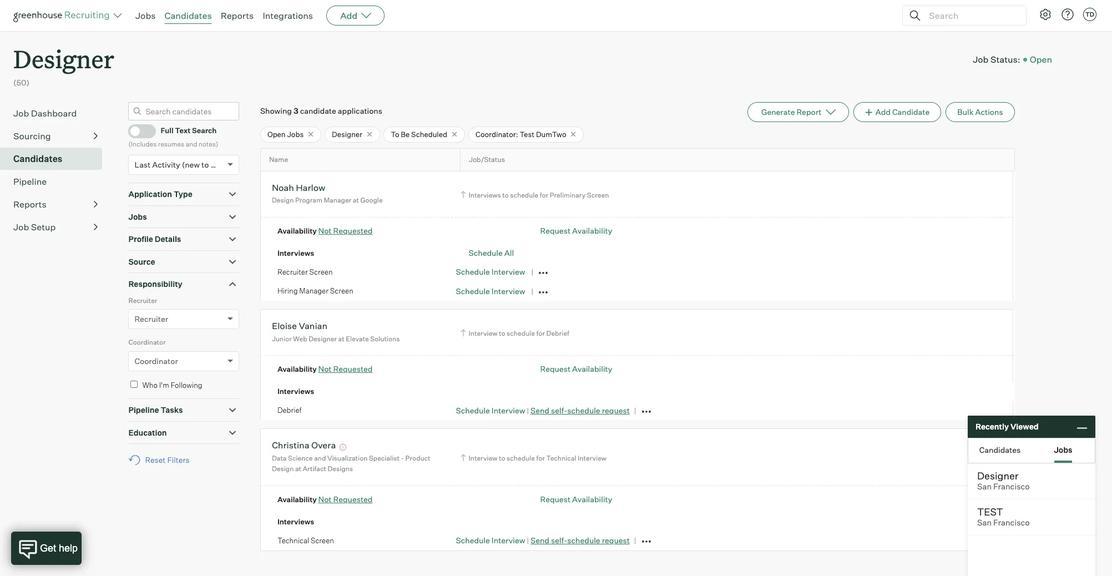 Task type: describe. For each thing, give the bounding box(es) containing it.
showing 3 candidate applications
[[260, 106, 382, 115]]

schedule interview link for technical screen
[[456, 536, 525, 545]]

open for open
[[1030, 54, 1052, 65]]

full
[[161, 126, 174, 135]]

application type
[[128, 189, 192, 199]]

type
[[174, 189, 192, 199]]

san for designer
[[977, 482, 992, 492]]

pipeline link
[[13, 175, 98, 188]]

job dashboard
[[13, 108, 77, 119]]

add candidate
[[876, 107, 930, 116]]

interview to schedule for technical interview link
[[459, 453, 609, 463]]

candidate reports are now available! apply filters and select "view in app" element
[[748, 102, 849, 122]]

at for harlow
[[353, 196, 359, 204]]

data
[[272, 454, 287, 462]]

web
[[293, 335, 307, 343]]

san for test
[[977, 518, 992, 528]]

hiring manager screen
[[277, 287, 353, 296]]

christina overa link
[[272, 440, 336, 453]]

schedule for preliminary
[[510, 191, 538, 199]]

add for add candidate
[[876, 107, 891, 116]]

preliminary
[[550, 191, 586, 199]]

details
[[155, 234, 181, 244]]

Search candidates field
[[128, 102, 239, 120]]

google
[[360, 196, 383, 204]]

schedule interview | send self-schedule request for request availability
[[456, 536, 630, 545]]

viewed
[[1011, 422, 1039, 431]]

schedule for technical
[[507, 454, 535, 462]]

responsibility
[[128, 279, 182, 289]]

3 not from the top
[[318, 495, 332, 504]]

not requested button for vanian
[[318, 364, 373, 374]]

3 request from the top
[[540, 495, 571, 504]]

bulk actions link
[[946, 102, 1015, 122]]

td
[[1086, 11, 1095, 18]]

junior
[[272, 335, 292, 343]]

data science and visualization specialist - product design at artifact designs
[[272, 454, 430, 473]]

job dashboard link
[[13, 106, 98, 120]]

reset filters
[[145, 455, 190, 465]]

designer for designer (50)
[[13, 42, 114, 75]]

designer san francisco
[[977, 470, 1030, 492]]

last
[[135, 160, 151, 169]]

test
[[977, 506, 1003, 518]]

sourcing link
[[13, 129, 98, 142]]

program
[[295, 196, 322, 204]]

francisco for test
[[994, 518, 1030, 528]]

interview to schedule for debrief link
[[459, 328, 572, 339]]

to for interview to schedule for debrief
[[499, 329, 505, 338]]

1 vertical spatial candidates
[[13, 153, 62, 164]]

eloise
[[272, 320, 297, 332]]

Who I'm Following checkbox
[[131, 381, 138, 388]]

sourcing
[[13, 130, 51, 141]]

schedule interview link for hiring manager screen
[[456, 286, 525, 296]]

send self-schedule request link for request availability
[[531, 536, 630, 545]]

not for noah harlow
[[318, 226, 332, 235]]

coordinator: test dumtwo
[[476, 130, 566, 139]]

requested for harlow
[[333, 226, 373, 235]]

design inside noah harlow design program manager at google
[[272, 196, 294, 204]]

schedule interview for recruiter screen
[[456, 267, 525, 277]]

to
[[391, 130, 399, 139]]

add for add
[[340, 10, 358, 21]]

education
[[128, 428, 167, 437]]

1 horizontal spatial candidates link
[[165, 10, 212, 21]]

request for not requested
[[602, 406, 630, 415]]

eloise vanian link
[[272, 320, 327, 333]]

test san francisco
[[977, 506, 1030, 528]]

send for not requested
[[531, 406, 549, 415]]

following
[[171, 381, 202, 389]]

(includes
[[128, 140, 157, 148]]

schedule interview for hiring manager screen
[[456, 286, 525, 296]]

self- for not requested
[[551, 406, 567, 415]]

francisco for designer
[[994, 482, 1030, 492]]

noah harlow link
[[272, 182, 325, 195]]

open for open jobs
[[267, 130, 286, 139]]

candidate
[[300, 106, 336, 115]]

technical screen
[[277, 536, 334, 545]]

schedule for debrief
[[507, 329, 535, 338]]

interviews to schedule for preliminary screen
[[469, 191, 609, 199]]

availability not requested for noah harlow
[[277, 226, 373, 235]]

application
[[128, 189, 172, 199]]

(50)
[[13, 78, 29, 87]]

recently
[[976, 422, 1009, 431]]

for for eloise vanian
[[536, 329, 545, 338]]

job/status
[[469, 156, 505, 164]]

specialist
[[369, 454, 400, 462]]

job setup
[[13, 221, 56, 232]]

recently viewed
[[976, 422, 1039, 431]]

Search text field
[[926, 7, 1016, 24]]

name
[[269, 156, 288, 164]]

self- for request availability
[[551, 536, 567, 545]]

designer inside eloise vanian junior web designer at elevate solutions
[[309, 335, 337, 343]]

pipeline for pipeline tasks
[[128, 405, 159, 415]]

all
[[504, 248, 514, 258]]

recruiter screen
[[277, 267, 333, 276]]

0 vertical spatial recruiter
[[277, 267, 308, 276]]

3
[[294, 106, 298, 115]]

noah
[[272, 182, 294, 193]]

requested for vanian
[[333, 364, 373, 374]]

| for request availability
[[527, 536, 529, 545]]

solutions
[[370, 335, 400, 343]]

0 horizontal spatial debrief
[[277, 406, 302, 415]]

tab list containing candidates
[[969, 438, 1095, 463]]

schedule interview link for recruiter screen
[[456, 267, 525, 277]]

td button
[[1081, 6, 1099, 23]]

be
[[401, 130, 410, 139]]

availability not requested for eloise vanian
[[277, 364, 373, 374]]

tasks
[[161, 405, 183, 415]]

last activity (new to old) option
[[135, 160, 225, 169]]

i'm
[[159, 381, 169, 389]]

artifact
[[303, 465, 326, 473]]

interviews down web
[[277, 387, 314, 396]]

schedule all
[[469, 248, 514, 258]]

0 horizontal spatial technical
[[277, 536, 309, 545]]

to be scheduled
[[391, 130, 447, 139]]

1 vertical spatial reports link
[[13, 197, 98, 211]]

2 vertical spatial for
[[536, 454, 545, 462]]

jobs link
[[135, 10, 156, 21]]

coordinator element
[[128, 337, 239, 379]]

and inside full text search (includes resumes and notes)
[[186, 140, 197, 148]]

1 vertical spatial coordinator
[[135, 356, 178, 366]]

notes)
[[199, 140, 218, 148]]

checkmark image
[[133, 126, 142, 134]]

hiring
[[277, 287, 298, 296]]

candidate
[[893, 107, 930, 116]]

overa
[[311, 440, 336, 451]]

interviews up recruiter screen
[[277, 249, 314, 258]]

visualization
[[327, 454, 368, 462]]

0 vertical spatial candidates
[[165, 10, 212, 21]]

2 horizontal spatial candidates
[[980, 445, 1021, 454]]

generate report
[[762, 107, 822, 116]]

0 vertical spatial reports
[[221, 10, 254, 21]]

configure image
[[1039, 8, 1052, 21]]

reset filters button
[[128, 450, 195, 470]]

job setup link
[[13, 220, 98, 234]]

send self-schedule request link for not requested
[[531, 406, 630, 415]]



Task type: vqa. For each thing, say whether or not it's contained in the screenshot.
Eloise
yes



Task type: locate. For each thing, give the bounding box(es) containing it.
for for noah harlow
[[540, 191, 548, 199]]

reports link up the job setup link
[[13, 197, 98, 211]]

last activity (new to old)
[[135, 160, 225, 169]]

0 vertical spatial request availability button
[[540, 226, 612, 235]]

1 vertical spatial reports
[[13, 199, 46, 210]]

1 vertical spatial job
[[13, 108, 29, 119]]

1 san from the top
[[977, 482, 992, 492]]

schedule
[[469, 248, 503, 258], [456, 267, 490, 277], [456, 286, 490, 296], [456, 406, 490, 415], [456, 536, 490, 545]]

-
[[401, 454, 404, 462]]

job for job setup
[[13, 221, 29, 232]]

source
[[128, 257, 155, 266]]

pipeline tasks
[[128, 405, 183, 415]]

2 vertical spatial request
[[540, 495, 571, 504]]

interview to schedule for technical interview
[[469, 454, 607, 462]]

san inside designer san francisco
[[977, 482, 992, 492]]

1 horizontal spatial at
[[338, 335, 344, 343]]

1 vertical spatial debrief
[[277, 406, 302, 415]]

1 vertical spatial self-
[[551, 536, 567, 545]]

san inside test san francisco
[[977, 518, 992, 528]]

0 vertical spatial at
[[353, 196, 359, 204]]

bulk
[[958, 107, 974, 116]]

send for request availability
[[531, 536, 549, 545]]

2 request availability button from the top
[[540, 364, 612, 374]]

manager down recruiter screen
[[299, 287, 329, 296]]

1 horizontal spatial reports link
[[221, 10, 254, 21]]

4 schedule interview link from the top
[[456, 536, 525, 545]]

job left setup
[[13, 221, 29, 232]]

2 design from the top
[[272, 465, 294, 473]]

christina overa has been in technical interview for more than 14 days image
[[338, 444, 348, 451]]

0 horizontal spatial candidates link
[[13, 152, 98, 165]]

2 send from the top
[[531, 536, 549, 545]]

1 vertical spatial francisco
[[994, 518, 1030, 528]]

2 san from the top
[[977, 518, 992, 528]]

1 requested from the top
[[333, 226, 373, 235]]

2 request from the top
[[540, 364, 571, 374]]

reports left integrations
[[221, 10, 254, 21]]

francisco down designer san francisco
[[994, 518, 1030, 528]]

christina overa
[[272, 440, 336, 451]]

interviews inside "link"
[[469, 191, 501, 199]]

request availability button for harlow
[[540, 226, 612, 235]]

0 vertical spatial not
[[318, 226, 332, 235]]

1 availability not requested from the top
[[277, 226, 373, 235]]

designer down greenhouse recruiting image
[[13, 42, 114, 75]]

san up test
[[977, 482, 992, 492]]

0 vertical spatial send self-schedule request link
[[531, 406, 630, 415]]

interviews up the technical screen
[[277, 517, 314, 526]]

1 vertical spatial not
[[318, 364, 332, 374]]

2 not from the top
[[318, 364, 332, 374]]

1 horizontal spatial open
[[1030, 54, 1052, 65]]

2 requested from the top
[[333, 364, 373, 374]]

candidates link right jobs link
[[165, 10, 212, 21]]

interviews down 'job/status'
[[469, 191, 501, 199]]

schedule interview link
[[456, 267, 525, 277], [456, 286, 525, 296], [456, 406, 525, 415], [456, 536, 525, 545]]

send self-schedule request link
[[531, 406, 630, 415], [531, 536, 630, 545]]

2 not requested button from the top
[[318, 364, 373, 374]]

recruiter element
[[128, 295, 239, 337]]

2 self- from the top
[[551, 536, 567, 545]]

0 vertical spatial candidates link
[[165, 10, 212, 21]]

and down text
[[186, 140, 197, 148]]

not requested button down elevate
[[318, 364, 373, 374]]

1 send from the top
[[531, 406, 549, 415]]

request availability button for vanian
[[540, 364, 612, 374]]

1 vertical spatial requested
[[333, 364, 373, 374]]

to for interview to schedule for technical interview
[[499, 454, 505, 462]]

1 vertical spatial schedule interview | send self-schedule request
[[456, 536, 630, 545]]

request down interview to schedule for technical interview
[[540, 495, 571, 504]]

2 send self-schedule request link from the top
[[531, 536, 630, 545]]

to inside 'interview to schedule for debrief' link
[[499, 329, 505, 338]]

job left status:
[[973, 54, 989, 65]]

pipeline down sourcing
[[13, 176, 47, 187]]

reports up job setup
[[13, 199, 46, 210]]

manager inside noah harlow design program manager at google
[[324, 196, 351, 204]]

interviews to schedule for preliminary screen link
[[459, 190, 612, 200]]

full text search (includes resumes and notes)
[[128, 126, 218, 148]]

1 vertical spatial san
[[977, 518, 992, 528]]

1 self- from the top
[[551, 406, 567, 415]]

1 vertical spatial send
[[531, 536, 549, 545]]

not down program
[[318, 226, 332, 235]]

1 vertical spatial availability not requested
[[277, 364, 373, 374]]

1 vertical spatial add
[[876, 107, 891, 116]]

1 vertical spatial request
[[540, 364, 571, 374]]

job up sourcing
[[13, 108, 29, 119]]

open right status:
[[1030, 54, 1052, 65]]

0 horizontal spatial add
[[340, 10, 358, 21]]

1 vertical spatial not requested button
[[318, 364, 373, 374]]

2 vertical spatial request availability button
[[540, 495, 612, 504]]

0 horizontal spatial at
[[295, 465, 301, 473]]

request down "preliminary"
[[540, 226, 571, 235]]

request availability
[[540, 226, 612, 235], [540, 364, 612, 374], [540, 495, 612, 504]]

not requested button down designs
[[318, 495, 373, 504]]

to
[[202, 160, 209, 169], [502, 191, 509, 199], [499, 329, 505, 338], [499, 454, 505, 462]]

candidates down 'recently viewed'
[[980, 445, 1021, 454]]

to inside interviews to schedule for preliminary screen "link"
[[502, 191, 509, 199]]

not down eloise vanian junior web designer at elevate solutions at the left of the page
[[318, 364, 332, 374]]

greenhouse recruiting image
[[13, 9, 113, 22]]

add candidate link
[[853, 102, 942, 122]]

science
[[288, 454, 313, 462]]

design down data on the bottom of the page
[[272, 465, 294, 473]]

2 schedule interview from the top
[[456, 286, 525, 296]]

0 vertical spatial reports link
[[221, 10, 254, 21]]

1 request availability from the top
[[540, 226, 612, 235]]

for inside "link"
[[540, 191, 548, 199]]

1 vertical spatial recruiter
[[128, 296, 157, 305]]

2 vertical spatial candidates
[[980, 445, 1021, 454]]

text
[[175, 126, 191, 135]]

not down the artifact
[[318, 495, 332, 504]]

1 request from the top
[[540, 226, 571, 235]]

not for eloise vanian
[[318, 364, 332, 374]]

product
[[406, 454, 430, 462]]

1 vertical spatial open
[[267, 130, 286, 139]]

interview to schedule for debrief
[[469, 329, 569, 338]]

pipeline up education
[[128, 405, 159, 415]]

2 vertical spatial not requested button
[[318, 495, 373, 504]]

francisco inside test san francisco
[[994, 518, 1030, 528]]

jobs inside tab list
[[1054, 445, 1073, 454]]

profile details
[[128, 234, 181, 244]]

0 vertical spatial send
[[531, 406, 549, 415]]

0 horizontal spatial pipeline
[[13, 176, 47, 187]]

schedule interview | send self-schedule request for not requested
[[456, 406, 630, 415]]

reports link
[[221, 10, 254, 21], [13, 197, 98, 211]]

screen inside interviews to schedule for preliminary screen "link"
[[587, 191, 609, 199]]

2 horizontal spatial at
[[353, 196, 359, 204]]

1 francisco from the top
[[994, 482, 1030, 492]]

schedule interview link for debrief
[[456, 406, 525, 415]]

dashboard
[[31, 108, 77, 119]]

manager
[[324, 196, 351, 204], [299, 287, 329, 296]]

integrations link
[[263, 10, 313, 21]]

requested down designs
[[333, 495, 373, 504]]

0 vertical spatial design
[[272, 196, 294, 204]]

pipeline for pipeline
[[13, 176, 47, 187]]

candidates
[[165, 10, 212, 21], [13, 153, 62, 164], [980, 445, 1021, 454]]

resumes
[[158, 140, 184, 148]]

|
[[527, 406, 529, 415], [527, 536, 529, 545]]

self-
[[551, 406, 567, 415], [551, 536, 567, 545]]

1 horizontal spatial add
[[876, 107, 891, 116]]

search
[[192, 126, 217, 135]]

candidates down sourcing
[[13, 153, 62, 164]]

job for job status:
[[973, 54, 989, 65]]

test
[[520, 130, 535, 139]]

setup
[[31, 221, 56, 232]]

0 vertical spatial job
[[973, 54, 989, 65]]

scheduled
[[411, 130, 447, 139]]

1 schedule interview from the top
[[456, 267, 525, 277]]

harlow
[[296, 182, 325, 193]]

3 requested from the top
[[333, 495, 373, 504]]

pipeline
[[13, 176, 47, 187], [128, 405, 159, 415]]

1 vertical spatial manager
[[299, 287, 329, 296]]

1 horizontal spatial candidates
[[165, 10, 212, 21]]

3 request availability from the top
[[540, 495, 612, 504]]

at inside data science and visualization specialist - product design at artifact designs
[[295, 465, 301, 473]]

at left google
[[353, 196, 359, 204]]

2 | from the top
[[527, 536, 529, 545]]

at inside noah harlow design program manager at google
[[353, 196, 359, 204]]

1 send self-schedule request link from the top
[[531, 406, 630, 415]]

add button
[[326, 6, 385, 26]]

to for interviews to schedule for preliminary screen
[[502, 191, 509, 199]]

request availability for harlow
[[540, 226, 612, 235]]

2 vertical spatial requested
[[333, 495, 373, 504]]

0 vertical spatial francisco
[[994, 482, 1030, 492]]

0 vertical spatial debrief
[[546, 329, 569, 338]]

0 horizontal spatial candidates
[[13, 153, 62, 164]]

design down noah
[[272, 196, 294, 204]]

1 vertical spatial at
[[338, 335, 344, 343]]

request for noah harlow
[[540, 226, 571, 235]]

1 request from the top
[[602, 406, 630, 415]]

add inside popup button
[[340, 10, 358, 21]]

0 vertical spatial manager
[[324, 196, 351, 204]]

| for not requested
[[527, 406, 529, 415]]

not requested button for harlow
[[318, 226, 373, 235]]

francisco
[[994, 482, 1030, 492], [994, 518, 1030, 528]]

0 vertical spatial coordinator
[[128, 338, 166, 346]]

request down interview to schedule for debrief
[[540, 364, 571, 374]]

availability not requested down program
[[277, 226, 373, 235]]

0 horizontal spatial reports link
[[13, 197, 98, 211]]

at down science
[[295, 465, 301, 473]]

request for request availability
[[602, 536, 630, 545]]

at inside eloise vanian junior web designer at elevate solutions
[[338, 335, 344, 343]]

0 vertical spatial add
[[340, 10, 358, 21]]

job inside 'link'
[[13, 108, 29, 119]]

schedule inside interviews to schedule for preliminary screen "link"
[[510, 191, 538, 199]]

0 vertical spatial open
[[1030, 54, 1052, 65]]

2 request from the top
[[602, 536, 630, 545]]

1 vertical spatial |
[[527, 536, 529, 545]]

not
[[318, 226, 332, 235], [318, 364, 332, 374], [318, 495, 332, 504]]

0 vertical spatial not requested button
[[318, 226, 373, 235]]

0 vertical spatial and
[[186, 140, 197, 148]]

generate report button
[[748, 102, 849, 122]]

1 design from the top
[[272, 196, 294, 204]]

at for vanian
[[338, 335, 344, 343]]

candidates link
[[165, 10, 212, 21], [13, 152, 98, 165]]

1 schedule interview | send self-schedule request from the top
[[456, 406, 630, 415]]

job for job dashboard
[[13, 108, 29, 119]]

1 schedule interview link from the top
[[456, 267, 525, 277]]

requested down elevate
[[333, 364, 373, 374]]

old)
[[211, 160, 225, 169]]

designer down vanian
[[309, 335, 337, 343]]

request availability for vanian
[[540, 364, 612, 374]]

designer up test
[[977, 470, 1019, 482]]

1 horizontal spatial technical
[[546, 454, 576, 462]]

1 horizontal spatial pipeline
[[128, 405, 159, 415]]

3 not requested button from the top
[[318, 495, 373, 504]]

0 vertical spatial requested
[[333, 226, 373, 235]]

1 vertical spatial request availability
[[540, 364, 612, 374]]

0 vertical spatial for
[[540, 191, 548, 199]]

1 vertical spatial technical
[[277, 536, 309, 545]]

0 vertical spatial san
[[977, 482, 992, 492]]

requested down google
[[333, 226, 373, 235]]

debrief inside 'interview to schedule for debrief' link
[[546, 329, 569, 338]]

at left elevate
[[338, 335, 344, 343]]

2 request availability from the top
[[540, 364, 612, 374]]

tab list
[[969, 438, 1095, 463]]

1 horizontal spatial and
[[314, 454, 326, 462]]

0 vertical spatial self-
[[551, 406, 567, 415]]

francisco up test san francisco
[[994, 482, 1030, 492]]

reports link left integrations
[[221, 10, 254, 21]]

1 | from the top
[[527, 406, 529, 415]]

(new
[[182, 160, 200, 169]]

1 vertical spatial request
[[602, 536, 630, 545]]

to inside interview to schedule for technical interview link
[[499, 454, 505, 462]]

elevate
[[346, 335, 369, 343]]

2 vertical spatial not
[[318, 495, 332, 504]]

2 vertical spatial recruiter
[[135, 314, 168, 324]]

0 vertical spatial schedule interview
[[456, 267, 525, 277]]

1 not from the top
[[318, 226, 332, 235]]

manager right program
[[324, 196, 351, 204]]

interview inside 'interview to schedule for debrief' link
[[469, 329, 498, 338]]

0 horizontal spatial open
[[267, 130, 286, 139]]

1 vertical spatial request availability button
[[540, 364, 612, 374]]

filters
[[167, 455, 190, 465]]

2 vertical spatial job
[[13, 221, 29, 232]]

candidates right jobs link
[[165, 10, 212, 21]]

1 not requested button from the top
[[318, 226, 373, 235]]

2 vertical spatial at
[[295, 465, 301, 473]]

request for eloise vanian
[[540, 364, 571, 374]]

schedule inside 'interview to schedule for debrief' link
[[507, 329, 535, 338]]

candidates link up the pipeline link
[[13, 152, 98, 165]]

availability not requested down eloise vanian junior web designer at elevate solutions at the left of the page
[[277, 364, 373, 374]]

applications
[[338, 106, 382, 115]]

0 vertical spatial technical
[[546, 454, 576, 462]]

availability not requested
[[277, 226, 373, 235], [277, 364, 373, 374], [277, 495, 373, 504]]

1 horizontal spatial debrief
[[546, 329, 569, 338]]

schedule interview
[[456, 267, 525, 277], [456, 286, 525, 296]]

schedule inside interview to schedule for technical interview link
[[507, 454, 535, 462]]

0 vertical spatial |
[[527, 406, 529, 415]]

2 schedule interview link from the top
[[456, 286, 525, 296]]

designer for designer
[[332, 130, 363, 139]]

recruiter
[[277, 267, 308, 276], [128, 296, 157, 305], [135, 314, 168, 324]]

0 vertical spatial request
[[602, 406, 630, 415]]

coordinator
[[128, 338, 166, 346], [135, 356, 178, 366]]

vanian
[[299, 320, 327, 332]]

activity
[[152, 160, 180, 169]]

3 request availability button from the top
[[540, 495, 612, 504]]

integrations
[[263, 10, 313, 21]]

1 vertical spatial and
[[314, 454, 326, 462]]

1 vertical spatial design
[[272, 465, 294, 473]]

not requested button down google
[[318, 226, 373, 235]]

3 availability not requested from the top
[[277, 495, 373, 504]]

td button
[[1083, 8, 1097, 21]]

san down designer san francisco
[[977, 518, 992, 528]]

0 horizontal spatial and
[[186, 140, 197, 148]]

who
[[142, 381, 158, 389]]

0 vertical spatial availability not requested
[[277, 226, 373, 235]]

report
[[797, 107, 822, 116]]

1 vertical spatial schedule interview
[[456, 286, 525, 296]]

2 schedule interview | send self-schedule request from the top
[[456, 536, 630, 545]]

1 request availability button from the top
[[540, 226, 612, 235]]

request
[[602, 406, 630, 415], [602, 536, 630, 545]]

designer inside designer san francisco
[[977, 470, 1019, 482]]

not requested button
[[318, 226, 373, 235], [318, 364, 373, 374], [318, 495, 373, 504]]

3 schedule interview link from the top
[[456, 406, 525, 415]]

2 francisco from the top
[[994, 518, 1030, 528]]

francisco inside designer san francisco
[[994, 482, 1030, 492]]

eloise vanian junior web designer at elevate solutions
[[272, 320, 400, 343]]

open down showing at the left top of the page
[[267, 130, 286, 139]]

design
[[272, 196, 294, 204], [272, 465, 294, 473]]

request availability button
[[540, 226, 612, 235], [540, 364, 612, 374], [540, 495, 612, 504]]

2 vertical spatial request availability
[[540, 495, 612, 504]]

0 vertical spatial schedule interview | send self-schedule request
[[456, 406, 630, 415]]

0 vertical spatial request availability
[[540, 226, 612, 235]]

and inside data science and visualization specialist - product design at artifact designs
[[314, 454, 326, 462]]

dumtwo
[[536, 130, 566, 139]]

1 horizontal spatial reports
[[221, 10, 254, 21]]

2 vertical spatial availability not requested
[[277, 495, 373, 504]]

designer for designer san francisco
[[977, 470, 1019, 482]]

design inside data science and visualization specialist - product design at artifact designs
[[272, 465, 294, 473]]

designer (50)
[[13, 42, 114, 87]]

1 vertical spatial send self-schedule request link
[[531, 536, 630, 545]]

and up the artifact
[[314, 454, 326, 462]]

reports
[[221, 10, 254, 21], [13, 199, 46, 210]]

0 vertical spatial pipeline
[[13, 176, 47, 187]]

2 availability not requested from the top
[[277, 364, 373, 374]]

status:
[[991, 54, 1021, 65]]

designer down applications
[[332, 130, 363, 139]]

availability not requested down the artifact
[[277, 495, 373, 504]]

1 vertical spatial candidates link
[[13, 152, 98, 165]]

1 vertical spatial for
[[536, 329, 545, 338]]

who i'm following
[[142, 381, 202, 389]]

0 horizontal spatial reports
[[13, 199, 46, 210]]



